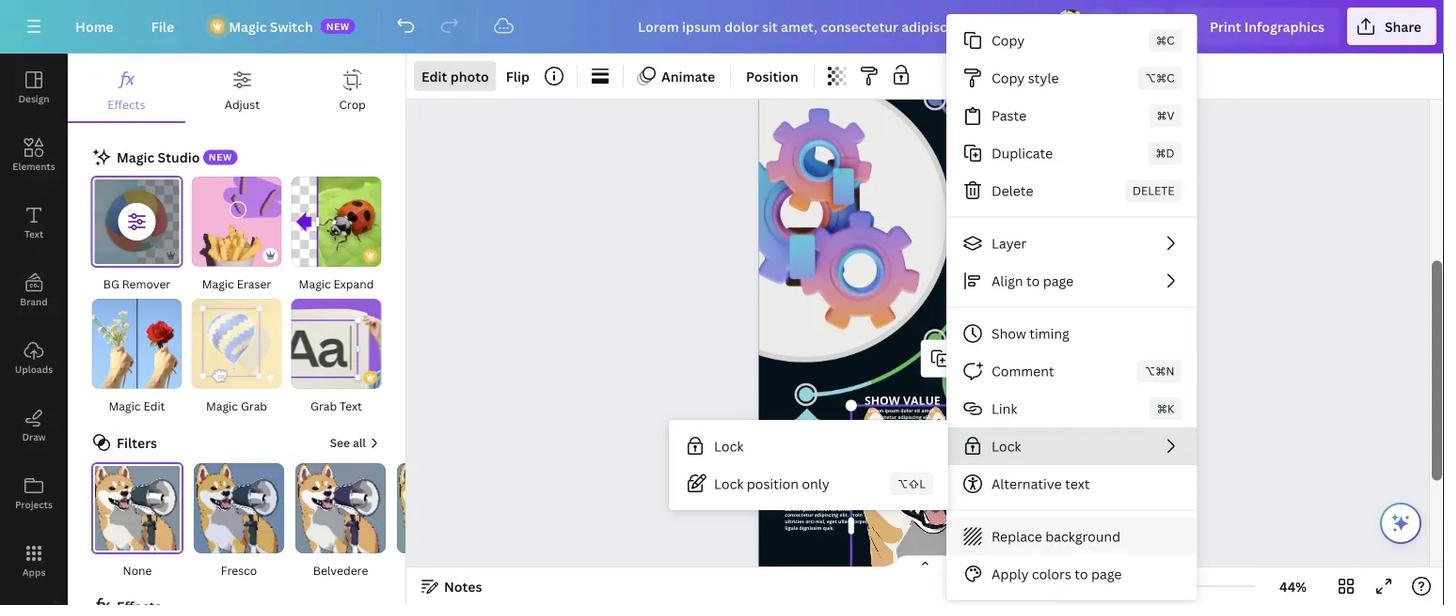 Task type: vqa. For each thing, say whether or not it's contained in the screenshot.


Task type: locate. For each thing, give the bounding box(es) containing it.
ligula down the show value
[[868, 428, 881, 434]]

1 vertical spatial show
[[864, 394, 900, 409]]

grab
[[241, 398, 267, 414], [310, 398, 337, 414]]

0 vertical spatial text
[[24, 228, 43, 240]]

lock menu
[[669, 421, 948, 511]]

lock button
[[946, 428, 1197, 466]]

magic grab button
[[191, 298, 283, 417]]

show value
[[864, 394, 940, 409]]

text inside button
[[340, 398, 362, 414]]

magic for magic edit
[[109, 398, 141, 414]]

menu
[[946, 14, 1197, 601]]

layer
[[992, 235, 1027, 253]]

duplicate
[[992, 144, 1053, 162]]

show
[[992, 325, 1026, 343], [864, 394, 900, 409]]

proin
[[1029, 116, 1042, 122], [1061, 280, 1073, 287], [933, 415, 946, 422], [850, 513, 863, 520]]

lock inside popup button
[[992, 438, 1021, 456]]

qualifying
[[1002, 259, 1073, 274]]

1 vertical spatial text
[[340, 398, 362, 414]]

show up comment
[[992, 325, 1026, 343]]

dignissim down closing
[[799, 526, 822, 532]]

menu containing copy
[[946, 14, 1197, 601]]

lorem
[[964, 109, 980, 116], [1006, 274, 1022, 280], [868, 409, 884, 415], [785, 507, 800, 513]]

eget down qualifying
[[1033, 286, 1043, 293]]

edit up filters
[[143, 398, 165, 414]]

consectetur down closing
[[785, 513, 813, 520]]

to inside apply colors to page 'button'
[[1075, 566, 1088, 584]]

paste
[[992, 107, 1027, 125]]

text up brand button
[[24, 228, 43, 240]]

all
[[353, 436, 366, 451]]

nisl, down closing
[[816, 519, 825, 526]]

1
[[1010, 578, 1017, 596], [1029, 578, 1036, 596]]

lock inside button
[[714, 438, 744, 456]]

⌥⌘n
[[1145, 364, 1175, 379]]

copy up copy style
[[992, 32, 1025, 49]]

1 vertical spatial page
[[1091, 566, 1122, 584]]

0 vertical spatial show
[[992, 325, 1026, 343]]

projects button
[[0, 460, 68, 528]]

page down 'layer' popup button
[[1043, 272, 1074, 290]]

amet, down copy style
[[1018, 109, 1031, 116]]

lock for lock popup button
[[992, 438, 1021, 456]]

0 horizontal spatial to
[[1026, 272, 1040, 290]]

/
[[1020, 578, 1026, 596]]

amet, down 'layer' popup button
[[1060, 274, 1073, 280]]

1 left /
[[1010, 578, 1017, 596]]

0 vertical spatial page
[[1043, 272, 1074, 290]]

studio
[[158, 148, 200, 166]]

elit. down connecting on the top right of the page
[[1019, 116, 1028, 122]]

1 vertical spatial new
[[209, 151, 232, 164]]

flint
[[430, 563, 454, 578]]

brand button
[[0, 257, 68, 325]]

consectetur down qualifying
[[996, 280, 1024, 287]]

1 horizontal spatial 1
[[1029, 578, 1036, 596]]

photo
[[450, 67, 489, 85]]

lock
[[714, 438, 744, 456], [992, 438, 1021, 456], [714, 476, 744, 493]]

edit inside button
[[143, 398, 165, 414]]

nisl, down the show value
[[899, 421, 909, 428]]

1 horizontal spatial show
[[992, 325, 1026, 343]]

flint button
[[395, 463, 489, 581]]

0 horizontal spatial grab
[[241, 398, 267, 414]]

1 1 from the left
[[1010, 578, 1017, 596]]

ultricies down the show value
[[868, 421, 888, 428]]

edit
[[421, 67, 447, 85], [143, 398, 165, 414]]

1 horizontal spatial edit
[[421, 67, 447, 85]]

elit. down qualifying
[[1050, 280, 1060, 287]]

eget down value
[[910, 421, 920, 428]]

lock up lock position only
[[714, 438, 744, 456]]

0 vertical spatial new
[[326, 20, 350, 32]]

text
[[1065, 476, 1090, 493]]

copy
[[992, 32, 1025, 49], [992, 69, 1025, 87]]

background
[[1045, 528, 1121, 546]]

0 horizontal spatial edit
[[143, 398, 165, 414]]

magic
[[229, 17, 267, 35], [117, 148, 155, 166], [202, 276, 234, 292], [299, 276, 331, 292], [109, 398, 141, 414], [206, 398, 238, 414]]

main menu bar
[[0, 0, 1444, 54]]

magic left studio
[[117, 148, 155, 166]]

consectetur
[[964, 116, 993, 122], [996, 280, 1024, 287], [868, 415, 897, 422], [785, 513, 813, 520]]

lorem ipsum dolor sit amet, consectetur adipiscing elit. proin ultricies orci nisl, eget ullamcorper ligula dignissim quis.
[[964, 109, 1047, 135], [991, 274, 1073, 299], [868, 409, 951, 434], [785, 507, 867, 532]]

lorem ipsum dolor sit amet, consectetur adipiscing elit. proin ultricies orci nisl, eget ullamcorper ligula dignissim quis. up duplicate
[[964, 109, 1047, 135]]

lorem ipsum dolor sit amet, consectetur adipiscing elit. proin ultricies orci nisl, eget ullamcorper ligula dignissim quis. up "show timing"
[[991, 274, 1073, 299]]

ullamcorper
[[1018, 122, 1047, 129], [1044, 286, 1073, 293], [922, 421, 951, 428], [838, 519, 867, 526]]

magic eraser button
[[191, 176, 283, 294]]

alternative text
[[992, 476, 1090, 493]]

1 right /
[[1029, 578, 1036, 596]]

lorem down 'position' on the right bottom of page
[[785, 507, 800, 513]]

show for show value
[[864, 394, 900, 409]]

1 horizontal spatial page
[[1091, 566, 1122, 584]]

home
[[75, 17, 114, 35]]

magic left the eraser
[[202, 276, 234, 292]]

1 vertical spatial to
[[1075, 566, 1088, 584]]

proin down lock menu in the bottom of the page
[[850, 513, 863, 520]]

show inside button
[[992, 325, 1026, 343]]

1 horizontal spatial new
[[326, 20, 350, 32]]

0 horizontal spatial new
[[209, 151, 232, 164]]

lock down link
[[992, 438, 1021, 456]]

dignissim down the show value
[[883, 428, 905, 434]]

1 vertical spatial copy
[[992, 69, 1025, 87]]

1 vertical spatial edit
[[143, 398, 165, 414]]

elit. down lock menu in the bottom of the page
[[839, 513, 849, 520]]

to
[[1026, 272, 1040, 290], [1075, 566, 1088, 584]]

timing
[[1029, 325, 1069, 343]]

magic inside main menu bar
[[229, 17, 267, 35]]

grab inside button
[[310, 398, 337, 414]]

comment
[[992, 363, 1054, 381]]

0 vertical spatial to
[[1026, 272, 1040, 290]]

0 vertical spatial edit
[[421, 67, 447, 85]]

magic up filters
[[109, 398, 141, 414]]

to right align
[[1026, 272, 1040, 290]]

elit.
[[1019, 116, 1028, 122], [1050, 280, 1060, 287], [923, 415, 932, 422], [839, 513, 849, 520]]

magic right "magic edit"
[[206, 398, 238, 414]]

0 horizontal spatial show
[[864, 394, 900, 409]]

bg remover button
[[91, 176, 183, 294]]

bg
[[103, 276, 119, 292]]

page
[[1043, 272, 1074, 290], [1091, 566, 1122, 584]]

bg remover
[[103, 276, 171, 292]]

belvedere
[[313, 563, 368, 578]]

1 copy from the top
[[992, 32, 1025, 49]]

adipiscing down connecting on the top right of the page
[[994, 116, 1018, 122]]

quis. up show timing button in the bottom of the page
[[1062, 293, 1073, 299]]

lorem ipsum dolor sit amet, consectetur adipiscing elit. proin ultricies orci nisl, eget ullamcorper ligula dignissim quis. up ⌥⇧l
[[868, 409, 951, 434]]

2 copy from the top
[[992, 69, 1025, 87]]

colors
[[1032, 566, 1071, 584]]

quis. down closing
[[823, 526, 834, 532]]

nisl,
[[995, 122, 1005, 129], [1022, 286, 1032, 293], [899, 421, 909, 428], [816, 519, 825, 526]]

switch
[[270, 17, 313, 35]]

ipsum
[[981, 109, 996, 116], [1023, 274, 1038, 280], [885, 409, 899, 415], [801, 507, 816, 513]]

notes button
[[414, 572, 490, 602]]

text up the see all
[[340, 398, 362, 414]]

effects button
[[68, 54, 185, 121]]

dolor right align
[[1039, 274, 1051, 280]]

elements
[[12, 160, 55, 173]]

ligula down align to page
[[1024, 293, 1037, 299]]

adipiscing down the show value
[[898, 415, 922, 422]]

copy up connecting on the top right of the page
[[992, 69, 1025, 87]]

2 grab from the left
[[310, 398, 337, 414]]

⌘v
[[1157, 108, 1175, 123]]

edit left the photo
[[421, 67, 447, 85]]

new right studio
[[209, 151, 232, 164]]

magic for magic switch
[[229, 17, 267, 35]]

to inside align to page popup button
[[1026, 272, 1040, 290]]

apply
[[992, 566, 1029, 584]]

home link
[[60, 8, 129, 45]]

side panel tab list
[[0, 54, 68, 606]]

draw
[[22, 431, 46, 444]]

show left value
[[864, 394, 900, 409]]

0 vertical spatial copy
[[992, 32, 1025, 49]]

1 horizontal spatial grab
[[310, 398, 337, 414]]

magic left switch
[[229, 17, 267, 35]]

value
[[903, 394, 940, 409]]

page down background
[[1091, 566, 1122, 584]]

0 horizontal spatial page
[[1043, 272, 1074, 290]]

0 horizontal spatial text
[[24, 228, 43, 240]]

1 grab from the left
[[241, 398, 267, 414]]

ligula
[[964, 128, 977, 135], [1024, 293, 1037, 299], [868, 428, 881, 434], [785, 526, 798, 532]]

quis.
[[1002, 128, 1014, 135], [1062, 293, 1073, 299], [906, 428, 918, 434], [823, 526, 834, 532]]

grab left grab text
[[241, 398, 267, 414]]

ultricies left paste
[[964, 122, 984, 129]]

page
[[977, 578, 1007, 596]]

adipiscing
[[994, 116, 1018, 122], [1025, 280, 1049, 287], [898, 415, 922, 422], [814, 513, 838, 520]]

to right colors at the bottom right of the page
[[1075, 566, 1088, 584]]

grab up see
[[310, 398, 337, 414]]

1 horizontal spatial to
[[1075, 566, 1088, 584]]

magic left expand
[[299, 276, 331, 292]]

new right switch
[[326, 20, 350, 32]]

ullamcorper down value
[[922, 421, 951, 428]]

text
[[24, 228, 43, 240], [340, 398, 362, 414]]

apps button
[[0, 528, 68, 596]]

lorem down layer
[[1006, 274, 1022, 280]]

none button
[[90, 463, 184, 581]]

orci down connecting on the top right of the page
[[985, 122, 994, 129]]

ullamcorper down qualifying
[[1044, 286, 1073, 293]]

1 horizontal spatial text
[[340, 398, 362, 414]]

0 horizontal spatial 1
[[1010, 578, 1017, 596]]

copy for copy style
[[992, 69, 1025, 87]]

orci down qualifying
[[1012, 286, 1021, 293]]

eget down closing
[[827, 519, 837, 526]]

edit inside dropdown button
[[421, 67, 447, 85]]

adjust
[[225, 96, 260, 112]]

uploads
[[15, 363, 53, 376]]

proin right paste
[[1029, 116, 1042, 122]]

orci
[[985, 122, 994, 129], [1012, 286, 1021, 293], [889, 421, 898, 428], [805, 519, 814, 526]]



Task type: describe. For each thing, give the bounding box(es) containing it.
closing
[[785, 492, 836, 507]]

expand
[[334, 276, 374, 292]]

apps
[[22, 566, 46, 579]]

magic for magic eraser
[[202, 276, 234, 292]]

ipsum down layer
[[1023, 274, 1038, 280]]

fresco
[[221, 563, 257, 578]]

copy for copy
[[992, 32, 1025, 49]]

connecting
[[964, 94, 1042, 110]]

none
[[123, 563, 152, 578]]

new inside main menu bar
[[326, 20, 350, 32]]

lock position only
[[714, 476, 830, 493]]

crop
[[339, 96, 366, 112]]

text button
[[0, 189, 68, 257]]

proin down qualifying
[[1061, 280, 1073, 287]]

dolor down copy style
[[997, 109, 1009, 116]]

⌥⌘c
[[1145, 70, 1175, 86]]

uploads button
[[0, 325, 68, 392]]

lorem left paste
[[964, 109, 980, 116]]

ultricies down qualifying
[[991, 286, 1010, 293]]

edit photo button
[[414, 61, 496, 91]]

align to page
[[992, 272, 1074, 290]]

show pages image
[[880, 555, 970, 570]]

position
[[747, 476, 799, 493]]

ultricies down closing
[[785, 519, 804, 526]]

draw button
[[0, 392, 68, 460]]

⌘c
[[1156, 32, 1175, 48]]

filters
[[117, 434, 157, 452]]

layer button
[[946, 225, 1197, 262]]

⌘k
[[1157, 401, 1175, 417]]

adjust button
[[185, 54, 299, 121]]

magic expand button
[[290, 176, 382, 294]]

link
[[992, 400, 1017, 418]]

magic switch
[[229, 17, 313, 35]]

see all button
[[328, 433, 383, 455]]

ullamcorper up duplicate
[[1018, 122, 1047, 129]]

lorem ipsum dolor sit amet, consectetur adipiscing elit. proin ultricies orci nisl, eget ullamcorper ligula dignissim quis. down only
[[785, 507, 867, 532]]

magic studio new
[[117, 148, 232, 166]]

brand
[[20, 295, 48, 308]]

magic edit
[[109, 398, 165, 414]]

ligula down closing
[[785, 526, 798, 532]]

alternative
[[992, 476, 1062, 493]]

elit. down value
[[923, 415, 932, 422]]

magic for magic studio new
[[117, 148, 155, 166]]

dolor up ⌥⇧l
[[901, 409, 913, 415]]

Design title text field
[[623, 8, 1044, 45]]

replace background button
[[946, 518, 1197, 556]]

consectetur down the show value
[[868, 415, 897, 422]]

eraser
[[237, 276, 271, 292]]

nisl, down connecting on the top right of the page
[[995, 122, 1005, 129]]

magic expand
[[299, 276, 374, 292]]

grab text
[[310, 398, 362, 414]]

alternative text button
[[946, 466, 1197, 503]]

align
[[992, 272, 1023, 290]]

amet, right closing
[[838, 507, 852, 513]]

belvedere button
[[294, 463, 388, 581]]

magic edit button
[[91, 298, 183, 417]]

page inside popup button
[[1043, 272, 1074, 290]]

design button
[[0, 54, 68, 121]]

quis. down paste
[[1002, 128, 1014, 135]]

canva assistant image
[[1390, 513, 1412, 535]]

proin down value
[[933, 415, 946, 422]]

projects
[[15, 499, 53, 511]]

style
[[1028, 69, 1059, 87]]

crop button
[[299, 54, 405, 121]]

show timing button
[[946, 315, 1197, 353]]

delete
[[992, 182, 1033, 200]]

remover
[[122, 276, 171, 292]]

ipsum left value
[[885, 409, 899, 415]]

ullamcorper down lock menu in the bottom of the page
[[838, 519, 867, 526]]

2 1 from the left
[[1029, 578, 1036, 596]]

apply colors to page
[[992, 566, 1122, 584]]

lock left 'position' on the right bottom of page
[[714, 476, 744, 493]]

ligula down connecting on the top right of the page
[[964, 128, 977, 135]]

new inside magic studio new
[[209, 151, 232, 164]]

dignissim down align to page
[[1038, 293, 1061, 299]]

magic for magic grab
[[206, 398, 238, 414]]

lorem left value
[[868, 409, 884, 415]]

see all
[[330, 436, 366, 451]]

elements button
[[0, 121, 68, 189]]

effects
[[107, 96, 145, 112]]

notes
[[444, 578, 482, 596]]

replace
[[992, 528, 1042, 546]]

page inside 'button'
[[1091, 566, 1122, 584]]

adipiscing down closing
[[814, 513, 838, 520]]

nisl, down qualifying
[[1022, 286, 1032, 293]]

text inside button
[[24, 228, 43, 240]]

lock button
[[669, 428, 948, 466]]

ipsum down only
[[801, 507, 816, 513]]

lock for lock button
[[714, 438, 744, 456]]

grab inside button
[[241, 398, 267, 414]]

ipsum down copy style
[[981, 109, 996, 116]]

see
[[330, 436, 350, 451]]

replace background
[[992, 528, 1121, 546]]

magic eraser
[[202, 276, 271, 292]]

design
[[18, 92, 49, 105]]

edit photo
[[421, 67, 489, 85]]

⌥⇧l
[[897, 477, 926, 492]]

apply colors to page button
[[946, 556, 1197, 594]]

adipiscing down qualifying
[[1025, 280, 1049, 287]]

delete
[[1133, 183, 1175, 199]]

amet, up ⌥⇧l
[[921, 409, 935, 415]]

flip button
[[498, 61, 537, 91]]

grab text button
[[290, 298, 382, 417]]

show timing
[[992, 325, 1069, 343]]

eget down connecting on the top right of the page
[[1006, 122, 1017, 129]]

consectetur down connecting on the top right of the page
[[964, 116, 993, 122]]

fresco button
[[192, 463, 286, 581]]

flip
[[506, 67, 530, 85]]

magic grab
[[206, 398, 267, 414]]

only
[[802, 476, 830, 493]]

quis. down the show value
[[906, 428, 918, 434]]

copy style
[[992, 69, 1059, 87]]

⌘d
[[1156, 145, 1175, 161]]

orci down closing
[[805, 519, 814, 526]]

orci down the show value
[[889, 421, 898, 428]]

dignissim down paste
[[979, 128, 1001, 135]]

magic for magic expand
[[299, 276, 331, 292]]

show for show timing
[[992, 325, 1026, 343]]

page 1 / 1
[[977, 578, 1036, 596]]

dolor down only
[[817, 507, 830, 513]]



